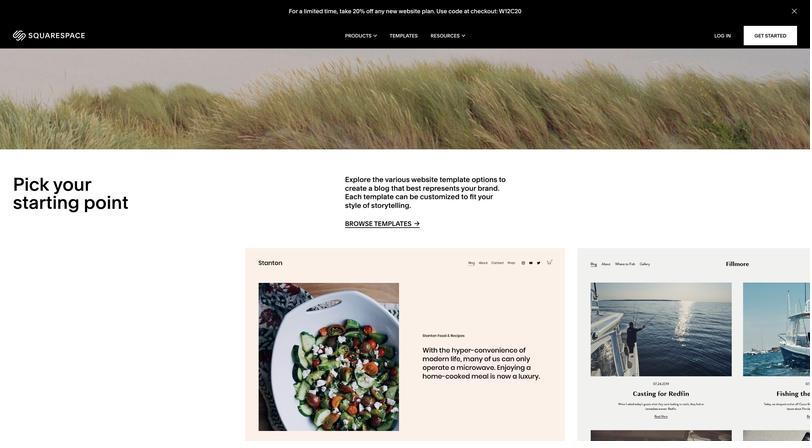Task type: locate. For each thing, give the bounding box(es) containing it.
1 vertical spatial website
[[411, 175, 438, 184]]

log             in link
[[714, 32, 731, 39]]

a right for
[[299, 8, 302, 15]]

explore
[[345, 175, 371, 184]]

create
[[345, 184, 367, 193]]

blog
[[374, 184, 390, 193]]

plan.
[[422, 8, 435, 15]]

new
[[386, 8, 397, 15]]

pick your starting point
[[13, 173, 128, 213]]

1 horizontal spatial template
[[440, 175, 470, 184]]

browse
[[345, 220, 373, 228]]

log             in
[[714, 32, 731, 39]]

best
[[406, 184, 421, 193]]

pick
[[13, 173, 49, 195]]

templates
[[390, 32, 418, 39], [374, 220, 412, 228]]

your inside pick your starting point
[[53, 173, 91, 195]]

get
[[754, 32, 764, 39]]

time,
[[324, 8, 338, 15]]

0 vertical spatial a
[[299, 8, 302, 15]]

to right the "options"
[[499, 175, 506, 184]]

template up "customized"
[[440, 175, 470, 184]]

style
[[345, 201, 361, 210]]

1 horizontal spatial a
[[368, 184, 372, 193]]

2 horizontal spatial your
[[478, 192, 493, 201]]

browse templates →
[[345, 220, 420, 228]]

1 vertical spatial to
[[461, 192, 468, 201]]

options
[[472, 175, 497, 184]]

0 vertical spatial templates
[[390, 32, 418, 39]]

1 vertical spatial template
[[363, 192, 394, 201]]

template
[[440, 175, 470, 184], [363, 192, 394, 201]]

take
[[339, 8, 351, 15]]

squarespace logo image
[[13, 30, 85, 41]]

to
[[499, 175, 506, 184], [461, 192, 468, 201]]

customized
[[420, 192, 460, 201]]

0 horizontal spatial your
[[53, 173, 91, 195]]

explore the various website template options to create a blog that best represents your brand. each template can be customized to fit your style of storytelling.
[[345, 175, 506, 210]]

be
[[410, 192, 418, 201]]

website
[[398, 8, 420, 15], [411, 175, 438, 184]]

0 horizontal spatial template
[[363, 192, 394, 201]]

templates down for a limited time, take 20% off any new website plan. use code at checkout: w12c20
[[390, 32, 418, 39]]

in
[[726, 32, 731, 39]]

resources
[[431, 32, 460, 39]]

stanton template image
[[246, 249, 564, 441]]

templates down storytelling.
[[374, 220, 412, 228]]

to left fit at the top of the page
[[461, 192, 468, 201]]

1 vertical spatial a
[[368, 184, 372, 193]]

0 vertical spatial to
[[499, 175, 506, 184]]

at
[[464, 8, 469, 15]]

1 horizontal spatial to
[[499, 175, 506, 184]]

get started
[[754, 32, 786, 39]]

template down the
[[363, 192, 394, 201]]

your
[[53, 173, 91, 195], [461, 184, 476, 193], [478, 192, 493, 201]]

the
[[372, 175, 384, 184]]

a left blog
[[368, 184, 372, 193]]

templates link
[[390, 23, 418, 49]]

website right new
[[398, 8, 420, 15]]

each
[[345, 192, 362, 201]]

limited
[[304, 8, 323, 15]]

0 vertical spatial website
[[398, 8, 420, 15]]

0 horizontal spatial to
[[461, 192, 468, 201]]

1 vertical spatial templates
[[374, 220, 412, 228]]

website up be
[[411, 175, 438, 184]]

a
[[299, 8, 302, 15], [368, 184, 372, 193]]



Task type: describe. For each thing, give the bounding box(es) containing it.
templates inside 'browse templates →'
[[374, 220, 412, 228]]

20%
[[353, 8, 365, 15]]

use
[[436, 8, 447, 15]]

any
[[375, 8, 384, 15]]

off
[[366, 8, 373, 15]]

various
[[385, 175, 410, 184]]

for
[[289, 8, 298, 15]]

starting
[[13, 191, 80, 213]]

resources button
[[431, 23, 465, 49]]

get started link
[[744, 26, 797, 45]]

products button
[[345, 23, 377, 49]]

squarespace logo link
[[13, 30, 170, 41]]

checkout:
[[470, 8, 498, 15]]

started
[[765, 32, 786, 39]]

1 horizontal spatial your
[[461, 184, 476, 193]]

a inside explore the various website template options to create a blog that best represents your brand. each template can be customized to fit your style of storytelling.
[[368, 184, 372, 193]]

0 horizontal spatial a
[[299, 8, 302, 15]]

0 vertical spatial template
[[440, 175, 470, 184]]

point
[[84, 191, 128, 213]]

of
[[363, 201, 370, 210]]

products
[[345, 32, 372, 39]]

→
[[414, 220, 420, 227]]

w12c20
[[499, 8, 521, 15]]

log
[[714, 32, 725, 39]]

that
[[391, 184, 404, 193]]

for a limited time, take 20% off any new website plan. use code at checkout: w12c20
[[289, 8, 521, 15]]

code
[[448, 8, 462, 15]]

can
[[395, 192, 408, 201]]

brand.
[[478, 184, 500, 193]]

fillmore template image
[[578, 249, 810, 441]]

fit
[[470, 192, 476, 201]]

website inside explore the various website template options to create a blog that best represents your brand. each template can be customized to fit your style of storytelling.
[[411, 175, 438, 184]]

represents
[[423, 184, 460, 193]]

storytelling.
[[371, 201, 411, 210]]



Task type: vqa. For each thing, say whether or not it's contained in the screenshot.
Podcasts
no



